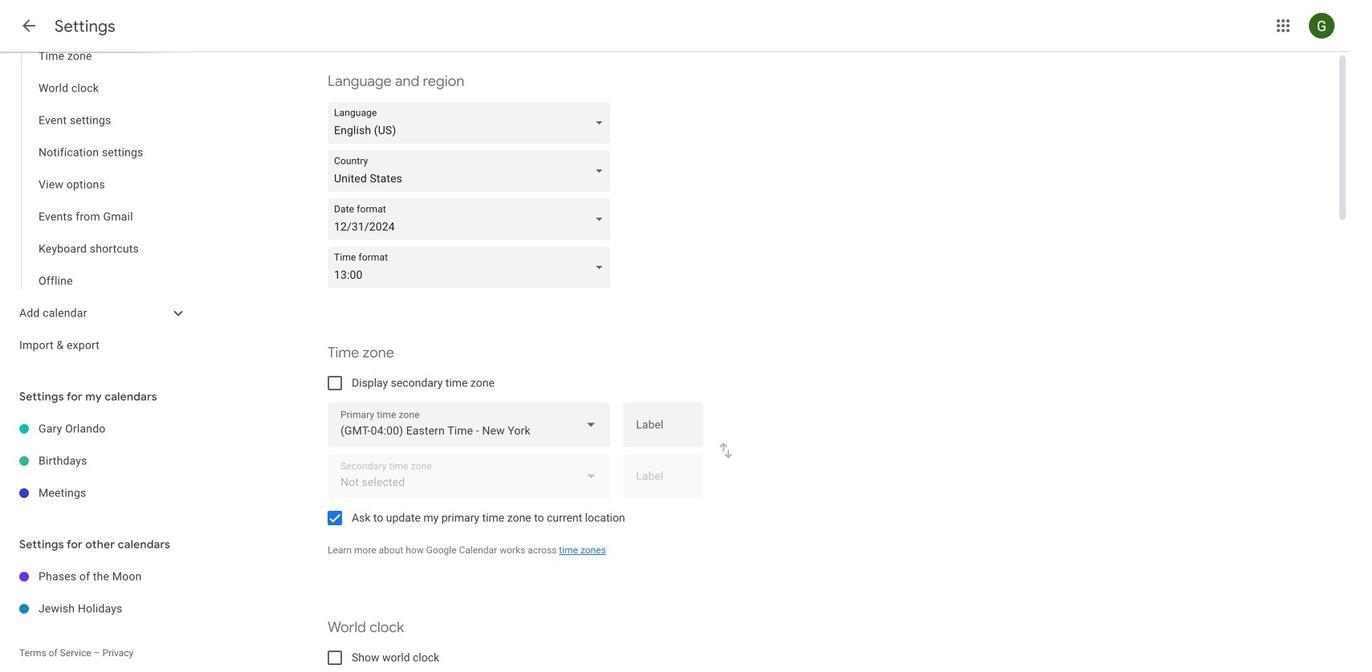 Task type: locate. For each thing, give the bounding box(es) containing it.
heading
[[55, 16, 115, 37]]

2 vertical spatial tree
[[0, 561, 193, 625]]

1 vertical spatial tree
[[0, 413, 193, 509]]

1 tree from the top
[[0, 0, 193, 361]]

None field
[[328, 102, 617, 144], [328, 150, 617, 192], [328, 198, 617, 240], [328, 247, 617, 288], [328, 402, 610, 447], [328, 102, 617, 144], [328, 150, 617, 192], [328, 198, 617, 240], [328, 247, 617, 288], [328, 402, 610, 447]]

phases of the moon tree item
[[0, 561, 193, 593]]

tree
[[0, 0, 193, 361], [0, 413, 193, 509], [0, 561, 193, 625]]

3 tree from the top
[[0, 561, 193, 625]]

group
[[0, 8, 193, 297]]

0 vertical spatial tree
[[0, 0, 193, 361]]

2 tree from the top
[[0, 413, 193, 509]]



Task type: describe. For each thing, give the bounding box(es) containing it.
gary orlando tree item
[[0, 413, 193, 445]]

Label for secondary time zone. text field
[[636, 471, 691, 493]]

Label for primary time zone. text field
[[636, 420, 691, 442]]

swap time zones image
[[717, 441, 736, 460]]

go back image
[[19, 16, 39, 35]]

birthdays tree item
[[0, 445, 193, 477]]

jewish holidays tree item
[[0, 593, 193, 625]]

meetings tree item
[[0, 477, 193, 509]]



Task type: vqa. For each thing, say whether or not it's contained in the screenshot.
bottommost 'tree'
yes



